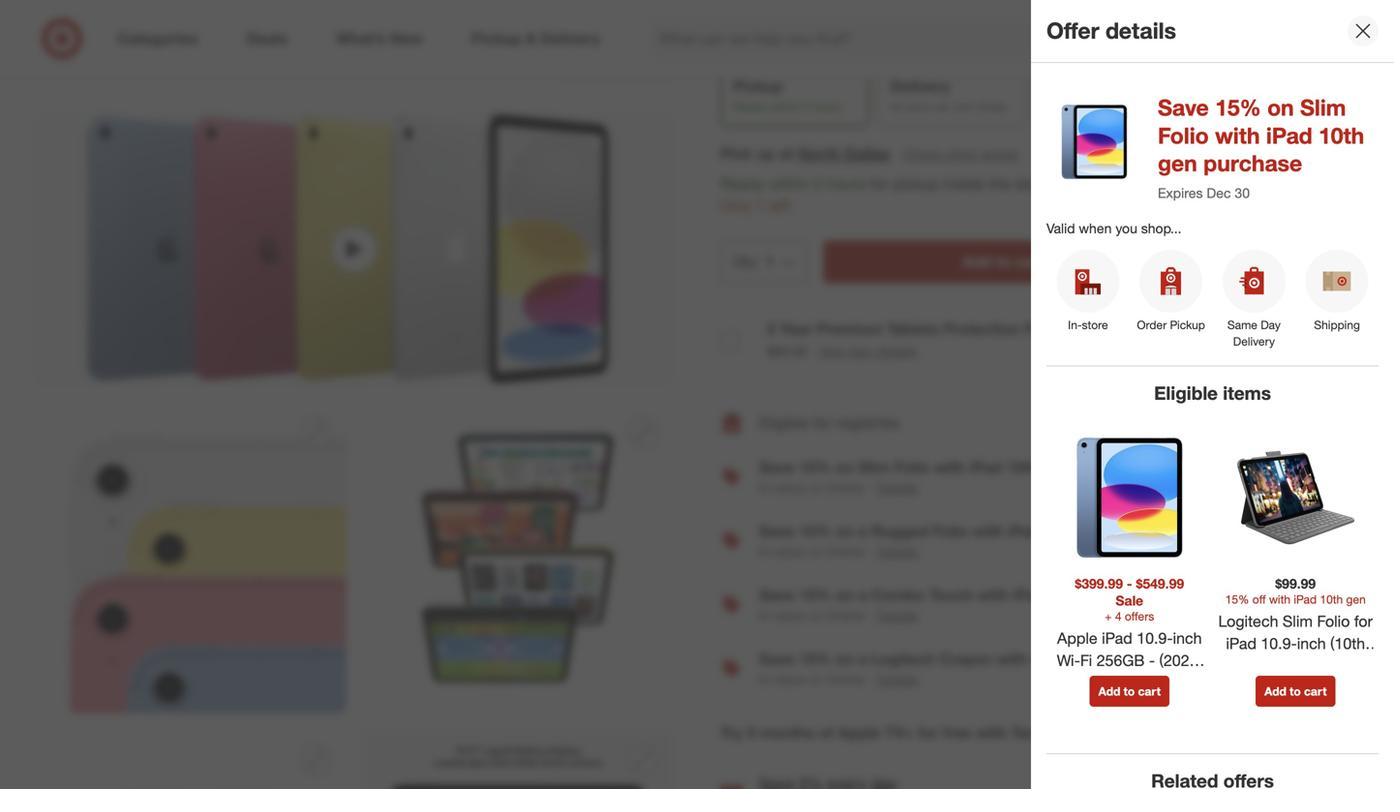 Task type: locate. For each thing, give the bounding box(es) containing it.
0 vertical spatial dec
[[1114, 99, 1135, 114]]

details up rugged
[[877, 479, 918, 496]]

inch left (10th
[[1297, 634, 1326, 653]]

get it by fri, dec 15
[[1048, 99, 1151, 114]]

15% inside save 15% on slim folio with ipad 10th gen purchase expires dec 30
[[1215, 94, 1261, 121]]

dialog
[[1031, 0, 1394, 789]]

1 horizontal spatial 10.9-
[[1261, 634, 1297, 653]]

add to cart
[[963, 252, 1046, 271], [1098, 684, 1161, 698], [1264, 684, 1327, 698]]

1 horizontal spatial generation)
[[1226, 656, 1304, 675]]

15% left the combo
[[799, 586, 831, 605]]

0 vertical spatial delivery
[[890, 77, 950, 96]]

- inside $99.99 15% off with ipad 10th gen logitech slim folio for ipad 10.9-inch (10th generation) - oxford gray
[[1308, 656, 1314, 675]]

save for save 15% on a rugged folio with ipad 10th gen purchase in-store or online ∙ details
[[759, 522, 795, 541]]

0 horizontal spatial 10.9-
[[1137, 629, 1173, 648]]

15% inside $99.99 15% off with ipad 10th gen logitech slim folio for ipad 10.9-inch (10th generation) - oxford gray
[[1225, 592, 1249, 607]]

cart down 256gb
[[1138, 684, 1161, 698]]

15% inside save 15% on slim folio with ipad 10th gen purchase in-store or online ∙ details
[[799, 458, 831, 477]]

1 vertical spatial apple
[[838, 723, 880, 742]]

∙ down the combo
[[868, 607, 872, 624]]

on for save 15% on slim folio with ipad 10th gen purchase in-store or online ∙ details
[[835, 458, 854, 477]]

add to cart button down oxford
[[1256, 676, 1336, 707]]

folio inside $99.99 15% off with ipad 10th gen logitech slim folio for ipad 10.9-inch (10th generation) - oxford gray
[[1317, 612, 1350, 631]]

3
[[747, 723, 755, 742]]

∙ up rugged
[[868, 479, 872, 496]]

10.9- down offers
[[1137, 629, 1173, 648]]

only
[[720, 196, 752, 215]]

1 vertical spatial 2
[[814, 174, 822, 193]]

in-store
[[1068, 318, 1108, 332]]

save 15% on a logitech crayon with select ipad purchase in-store or online ∙ details
[[759, 650, 1186, 688]]

0 horizontal spatial inch
[[1173, 629, 1202, 648]]

for down "dallas"
[[870, 174, 889, 193]]

a left the combo
[[858, 586, 867, 605]]

shipping
[[1314, 318, 1360, 332]]

slim for save 15% on slim folio with ipad 10th gen purchase in-store or online ∙ details
[[858, 458, 890, 477]]

2 horizontal spatial cart
[[1304, 684, 1327, 698]]

4 ∙ from the top
[[868, 671, 872, 688]]

purchase for save 15% on slim folio with ipad 10th gen purchase in-store or online ∙ details
[[1074, 458, 1143, 477]]

a inside save 15% on a combo touch with ipad 10th gen purchase in-store or online ∙ details
[[858, 586, 867, 605]]

add to cart up "protection"
[[963, 252, 1046, 271]]

plan
[[847, 343, 873, 360]]

folio down registries
[[894, 458, 930, 477]]

3 online from the top
[[826, 607, 865, 624]]

1 horizontal spatial logitech
[[1218, 612, 1278, 631]]

in- inside save 15% on a rugged folio with ipad 10th gen purchase in-store or online ∙ details
[[759, 543, 775, 560]]

gen inside $99.99 15% off with ipad 10th gen logitech slim folio for ipad 10.9-inch (10th generation) - oxford gray
[[1346, 592, 1366, 607]]

2 details button from the top
[[876, 541, 919, 563]]

pick
[[720, 144, 752, 163]]

add down 256gb
[[1098, 684, 1120, 698]]

2 up pick up at north dallas
[[803, 99, 809, 114]]

when
[[1079, 220, 1112, 237]]

- up gray
[[1308, 656, 1314, 675]]

with up 30
[[1215, 122, 1260, 149]]

with inside save 15% on slim folio with ipad 10th gen purchase in-store or online ∙ details
[[934, 458, 965, 477]]

for inside $99.99 15% off with ipad 10th gen logitech slim folio for ipad 10.9-inch (10th generation) - oxford gray
[[1354, 612, 1373, 631]]

details inside save 15% on slim folio with ipad 10th gen purchase in-store or online ∙ details
[[877, 479, 918, 496]]

a left rugged
[[858, 522, 867, 541]]

details right offer on the right of page
[[1106, 17, 1176, 44]]

3 details from the top
[[877, 607, 918, 624]]

2 a from the top
[[858, 586, 867, 605]]

1 horizontal spatial apple
[[1057, 629, 1098, 648]]

10.9- inside $399.99 - $549.99 sale + 4 offers apple ipad 10.9-inch wi-fi 256gb - (2022, 10th generation) - blue
[[1137, 629, 1173, 648]]

- right $399.99
[[1127, 575, 1132, 592]]

4 details from the top
[[877, 671, 918, 688]]

slim inside save 15% on slim folio with ipad 10th gen purchase expires dec 30
[[1300, 94, 1346, 121]]

inch
[[1173, 629, 1202, 648], [1297, 634, 1326, 653]]

10th
[[1319, 122, 1364, 149], [1006, 458, 1038, 477], [1045, 522, 1076, 541], [1050, 586, 1081, 605], [1320, 592, 1343, 607], [1068, 673, 1099, 692]]

apple ipad 10.9-inch wi-fi (2022, 10th generation), 4 of 10 image
[[362, 402, 674, 714]]

purchase for save 15% on a logitech crayon with select ipad purchase in-store or online ∙ details
[[1117, 650, 1186, 669]]

3 a from the top
[[858, 650, 867, 669]]

2 ∙ from the top
[[868, 543, 872, 560]]

folio up (10th
[[1317, 612, 1350, 631]]

0 horizontal spatial pickup
[[733, 77, 783, 96]]

purchase
[[1204, 150, 1302, 177], [1074, 458, 1143, 477], [1113, 522, 1181, 541], [1117, 586, 1186, 605], [1117, 650, 1186, 669]]

2 details from the top
[[877, 543, 918, 560]]

1 vertical spatial eligible
[[759, 414, 809, 432]]

add to cart down oxford
[[1264, 684, 1327, 698]]

ready up pick at the top right of the page
[[733, 99, 766, 114]]

0 vertical spatial pickup
[[733, 77, 783, 96]]

1 a from the top
[[858, 522, 867, 541]]

save for save 15% on a logitech crayon with select ipad purchase in-store or online ∙ details
[[759, 650, 795, 669]]

1 vertical spatial hours
[[827, 174, 866, 193]]

save for save 15% on a combo touch with ipad 10th gen purchase in-store or online ∙ details
[[759, 586, 795, 605]]

ipad inside save 15% on a logitech crayon with select ipad purchase in-store or online ∙ details
[[1081, 650, 1113, 669]]

logitech left crayon on the right of page
[[871, 650, 935, 669]]

try
[[720, 723, 742, 742]]

10th inside save 15% on slim folio with ipad 10th gen purchase expires dec 30
[[1319, 122, 1364, 149]]

1 horizontal spatial delivery
[[1233, 334, 1275, 349]]

10th inside save 15% on slim folio with ipad 10th gen purchase in-store or online ∙ details
[[1006, 458, 1038, 477]]

1 horizontal spatial add to cart
[[1098, 684, 1161, 698]]

of
[[819, 723, 834, 742]]

2 inside ready within 2 hours for pickup inside the store only 1 left
[[814, 174, 822, 193]]

save
[[1158, 94, 1209, 121], [759, 458, 795, 477], [759, 522, 795, 541], [759, 586, 795, 605], [759, 650, 795, 669]]

north dallas button
[[798, 143, 890, 165]]

add to cart down 256gb
[[1098, 684, 1161, 698]]

store inside save 15% on a rugged folio with ipad 10th gen purchase in-store or online ∙ details
[[775, 543, 806, 560]]

logitech slim folio for ipad 10.9-inch (10th generation) - oxford gray image
[[1218, 420, 1373, 575]]

or inside save 15% on slim folio with ipad 10th gen purchase in-store or online ∙ details
[[810, 479, 822, 496]]

fri,
[[1095, 99, 1111, 114]]

ipad
[[1266, 122, 1312, 149], [970, 458, 1002, 477], [1008, 522, 1040, 541], [1013, 586, 1045, 605], [1294, 592, 1317, 607], [1102, 629, 1132, 648], [1226, 634, 1257, 653], [1081, 650, 1113, 669]]

- left allstate at the top right
[[1165, 319, 1171, 338]]

ready inside pickup ready within 2 hours
[[733, 99, 766, 114]]

save inside save 15% on a combo touch with ipad 10th gen purchase in-store or online ∙ details
[[759, 586, 795, 605]]

dec left 15
[[1114, 99, 1135, 114]]

1 vertical spatial a
[[858, 586, 867, 605]]

4 details button from the top
[[876, 669, 919, 690]]

valid
[[1047, 220, 1075, 237]]

save inside save 15% on a rugged folio with ipad 10th gen purchase in-store or online ∙ details
[[759, 522, 795, 541]]

1 vertical spatial ready
[[720, 174, 764, 193]]

1 or from the top
[[810, 479, 822, 496]]

on inside save 15% on a rugged folio with ipad 10th gen purchase in-store or online ∙ details
[[835, 522, 854, 541]]

0 horizontal spatial cart
[[1015, 252, 1046, 271]]

with inside save 15% on a logitech crayon with select ipad purchase in-store or online ∙ details
[[997, 650, 1028, 669]]

1 vertical spatial pickup
[[1170, 318, 1205, 332]]

online inside save 15% on slim folio with ipad 10th gen purchase in-store or online ∙ details
[[826, 479, 865, 496]]

apple ipad 10.9-inch wi-fi (2022, 10th generation), 3 of 10 image
[[35, 402, 347, 714]]

1 details from the top
[[877, 479, 918, 496]]

a up the try 3 months of apple tv+ for free with target circle
[[858, 650, 867, 669]]

or inside save 15% on a logitech crayon with select ipad purchase in-store or online ∙ details
[[810, 671, 822, 688]]

0 vertical spatial apple
[[1057, 629, 1098, 648]]

10.9- up gray
[[1261, 634, 1297, 653]]

sale
[[1116, 592, 1143, 609]]

stores
[[981, 146, 1019, 163]]

1 details button from the top
[[876, 477, 919, 499]]

logitech
[[1218, 612, 1278, 631], [871, 650, 935, 669]]

2 left year
[[767, 319, 775, 338]]

dec left 30
[[1207, 184, 1231, 201]]

details button down the combo
[[876, 605, 919, 627]]

or
[[810, 479, 822, 496], [810, 543, 822, 560], [810, 607, 822, 624], [810, 671, 822, 688]]

save 15% on slim folio with ipad 10th gen purchase expires dec 30
[[1158, 94, 1364, 201]]

10th inside save 15% on a combo touch with ipad 10th gen purchase in-store or online ∙ details
[[1050, 586, 1081, 605]]

0 horizontal spatial logitech
[[871, 650, 935, 669]]

slim for save 15% on slim folio with ipad 10th gen purchase expires dec 30
[[1300, 94, 1346, 121]]

2 horizontal spatial add to cart
[[1264, 684, 1327, 698]]

check
[[903, 146, 942, 163]]

0 vertical spatial within
[[769, 99, 800, 114]]

1 horizontal spatial dec
[[1207, 184, 1231, 201]]

cart
[[1015, 252, 1046, 271], [1138, 684, 1161, 698], [1304, 684, 1327, 698]]

purchase inside save 15% on a rugged folio with ipad 10th gen purchase in-store or online ∙ details
[[1113, 522, 1181, 541]]

·
[[811, 341, 815, 360]]

details button up tv+
[[876, 669, 919, 690]]

2 vertical spatial slim
[[1283, 612, 1313, 631]]

2 vertical spatial 2
[[767, 319, 775, 338]]

for
[[870, 174, 889, 193], [813, 414, 832, 432], [1354, 612, 1373, 631], [918, 723, 938, 742]]

2 horizontal spatial to
[[1290, 684, 1301, 698]]

off
[[1253, 592, 1266, 607]]

details inside save 15% on a rugged folio with ipad 10th gen purchase in-store or online ∙ details
[[877, 543, 918, 560]]

$499.99)
[[1101, 319, 1161, 338]]

touch
[[929, 586, 973, 605]]

details down the combo
[[877, 607, 918, 624]]

or inside save 15% on a combo touch with ipad 10th gen purchase in-store or online ∙ details
[[810, 607, 822, 624]]

1 online from the top
[[826, 479, 865, 496]]

hours
[[813, 99, 842, 114], [827, 174, 866, 193]]

2 online from the top
[[826, 543, 865, 560]]

10th inside $399.99 - $549.99 sale + 4 offers apple ipad 10.9-inch wi-fi 256gb - (2022, 10th generation) - blue
[[1068, 673, 1099, 692]]

online
[[826, 479, 865, 496], [826, 543, 865, 560], [826, 607, 865, 624], [826, 671, 865, 688]]

within up 'at'
[[769, 99, 800, 114]]

delivery as soon as 1pm today
[[890, 77, 1007, 114]]

0 vertical spatial 2
[[803, 99, 809, 114]]

on
[[1267, 94, 1294, 121], [835, 458, 854, 477], [835, 522, 854, 541], [835, 586, 854, 605], [835, 650, 854, 669]]

folio inside save 15% on slim folio with ipad 10th gen purchase expires dec 30
[[1158, 122, 1209, 149]]

inch inside $399.99 - $549.99 sale + 4 offers apple ipad 10.9-inch wi-fi 256gb - (2022, 10th generation) - blue
[[1173, 629, 1202, 648]]

expires
[[1158, 184, 1203, 201]]

ready up only
[[720, 174, 764, 193]]

0 horizontal spatial 2
[[767, 319, 775, 338]]

save 15% on slim folio with ipad 10th gen purchase link
[[759, 458, 1143, 477]]

delivery down 'same'
[[1233, 334, 1275, 349]]

1 horizontal spatial cart
[[1138, 684, 1161, 698]]

in- inside save 15% on a combo touch with ipad 10th gen purchase in-store or online ∙ details
[[759, 607, 775, 624]]

1 vertical spatial dec
[[1207, 184, 1231, 201]]

1 vertical spatial delivery
[[1233, 334, 1275, 349]]

details button down rugged
[[876, 541, 919, 563]]

gen
[[1158, 150, 1197, 177], [1042, 458, 1070, 477], [1081, 522, 1108, 541], [1086, 586, 1113, 605], [1346, 592, 1366, 607]]

∙ inside save 15% on a logitech crayon with select ipad purchase in-store or online ∙ details
[[868, 671, 872, 688]]

0 vertical spatial hours
[[813, 99, 842, 114]]

on inside save 15% on slim folio with ipad 10th gen purchase in-store or online ∙ details
[[835, 458, 854, 477]]

∙ down rugged
[[868, 543, 872, 560]]

deals element
[[720, 446, 1359, 764]]

∙ up the try 3 months of apple tv+ for free with target circle
[[868, 671, 872, 688]]

- down '(2022,'
[[1185, 673, 1191, 692]]

soon
[[907, 99, 933, 114]]

details down rugged
[[877, 543, 918, 560]]

add
[[963, 252, 992, 271], [1098, 684, 1120, 698], [1264, 684, 1287, 698]]

save inside save 15% on slim folio with ipad 10th gen purchase in-store or online ∙ details
[[759, 458, 795, 477]]

eligible items
[[1154, 382, 1271, 404]]

details up tv+
[[877, 671, 918, 688]]

with
[[1215, 122, 1260, 149], [934, 458, 965, 477], [973, 522, 1004, 541], [977, 586, 1009, 605], [1269, 592, 1291, 607], [997, 650, 1028, 669], [976, 723, 1007, 742]]

2 horizontal spatial add
[[1264, 684, 1287, 698]]

2 or from the top
[[810, 543, 822, 560]]

0 vertical spatial a
[[858, 522, 867, 541]]

details button for rugged
[[876, 541, 919, 563]]

by
[[1079, 99, 1092, 114]]

apple inside deals element
[[838, 723, 880, 742]]

10.9- inside $99.99 15% off with ipad 10th gen logitech slim folio for ipad 10.9-inch (10th generation) - oxford gray
[[1261, 634, 1297, 653]]

0 horizontal spatial generation)
[[1103, 673, 1181, 692]]

256gb
[[1097, 651, 1145, 670]]

wi-
[[1057, 651, 1080, 670]]

apple right "of"
[[838, 723, 880, 742]]

save for save 15% on slim folio with ipad 10th gen purchase in-store or online ∙ details
[[759, 458, 795, 477]]

15% left rugged
[[799, 522, 831, 541]]

pickup inside pickup ready within 2 hours
[[733, 77, 783, 96]]

store inside save 15% on a combo touch with ipad 10th gen purchase in-store or online ∙ details
[[775, 607, 806, 624]]

details button for combo
[[876, 605, 919, 627]]

1 vertical spatial within
[[769, 174, 809, 193]]

- left '(2022,'
[[1149, 651, 1155, 670]]

10.9-
[[1137, 629, 1173, 648], [1261, 634, 1297, 653]]

3 or from the top
[[810, 607, 822, 624]]

1 ∙ from the top
[[868, 479, 872, 496]]

eligible down the $69.00
[[759, 414, 809, 432]]

pickup
[[733, 77, 783, 96], [1170, 318, 1205, 332]]

for up (10th
[[1354, 612, 1373, 631]]

on inside save 15% on a logitech crayon with select ipad purchase in-store or online ∙ details
[[835, 650, 854, 669]]

hours down north dallas button
[[827, 174, 866, 193]]

purchase inside save 15% on slim folio with ipad 10th gen purchase in-store or online ∙ details
[[1074, 458, 1143, 477]]

inch up '(2022,'
[[1173, 629, 1202, 648]]

in- inside save 15% on a logitech crayon with select ipad purchase in-store or online ∙ details
[[759, 671, 775, 688]]

0 vertical spatial logitech
[[1218, 612, 1278, 631]]

eligible left items
[[1154, 382, 1218, 404]]

save 15% on a combo touch with ipad 10th gen purchase in-store or online ∙ details
[[759, 586, 1186, 624]]

generation) up blue
[[1103, 673, 1181, 692]]

save 15% on a logitech crayon with select ipad purchase link
[[759, 650, 1186, 669]]

for right tv+
[[918, 723, 938, 742]]

with up save 15% on a combo touch with ipad 10th gen purchase 'link'
[[973, 522, 1004, 541]]

day
[[1261, 318, 1281, 332]]

2 within from the top
[[769, 174, 809, 193]]

apple up wi-
[[1057, 629, 1098, 648]]

0 vertical spatial ready
[[733, 99, 766, 114]]

cart up plan
[[1015, 252, 1046, 271]]

details
[[1106, 17, 1176, 44], [877, 343, 917, 360]]

1 horizontal spatial to
[[1124, 684, 1135, 698]]

gen inside save 15% on slim folio with ipad 10th gen purchase expires dec 30
[[1158, 150, 1197, 177]]

None checkbox
[[720, 332, 740, 351]]

dec inside button
[[1114, 99, 1135, 114]]

add to cart button down 256gb
[[1090, 676, 1169, 707]]

on inside save 15% on a combo touch with ipad 10th gen purchase in-store or online ∙ details
[[835, 586, 854, 605]]

eligible
[[1154, 382, 1218, 404], [759, 414, 809, 432]]

hours up north
[[813, 99, 842, 114]]

delivery inside delivery as soon as 1pm today
[[890, 77, 950, 96]]

15%
[[1215, 94, 1261, 121], [799, 458, 831, 477], [799, 522, 831, 541], [799, 586, 831, 605], [1225, 592, 1249, 607], [799, 650, 831, 669]]

∙
[[868, 479, 872, 496], [868, 543, 872, 560], [868, 607, 872, 624], [868, 671, 872, 688]]

gen inside save 15% on a combo touch with ipad 10th gen purchase in-store or online ∙ details
[[1086, 586, 1113, 605]]

gen inside save 15% on slim folio with ipad 10th gen purchase in-store or online ∙ details
[[1042, 458, 1070, 477]]

1 vertical spatial details
[[877, 343, 917, 360]]

pickup right 'order'
[[1170, 318, 1205, 332]]

slim inside save 15% on slim folio with ipad 10th gen purchase in-store or online ∙ details
[[858, 458, 890, 477]]

a for logitech
[[858, 650, 867, 669]]

folio up expires
[[1158, 122, 1209, 149]]

within up the left
[[769, 174, 809, 193]]

2 vertical spatial a
[[858, 650, 867, 669]]

same day delivery
[[1227, 318, 1281, 349]]

save 15% on a rugged folio with ipad 10th gen purchase in-store or online ∙ details
[[759, 522, 1181, 560]]

1 horizontal spatial eligible
[[1154, 382, 1218, 404]]

15% inside save 15% on a rugged folio with ipad 10th gen purchase in-store or online ∙ details
[[799, 522, 831, 541]]

rugged
[[871, 522, 929, 541]]

1 horizontal spatial 2
[[803, 99, 809, 114]]

protection
[[943, 319, 1020, 338]]

add up "protection"
[[963, 252, 992, 271]]

1 vertical spatial slim
[[858, 458, 890, 477]]

0 horizontal spatial eligible
[[759, 414, 809, 432]]

select
[[1032, 650, 1076, 669]]

0 horizontal spatial apple
[[838, 723, 880, 742]]

0 vertical spatial eligible
[[1154, 382, 1218, 404]]

online inside save 15% on a combo touch with ipad 10th gen purchase in-store or online ∙ details
[[826, 607, 865, 624]]

1 horizontal spatial pickup
[[1170, 318, 1205, 332]]

1 within from the top
[[769, 99, 800, 114]]

4 online from the top
[[826, 671, 865, 688]]

0 horizontal spatial dec
[[1114, 99, 1135, 114]]

- inside 2 year premium tablets protection plan ($.01-$499.99) - allstate $69.00 · see plan details
[[1165, 319, 1171, 338]]

a inside save 15% on a rugged folio with ipad 10th gen purchase in-store or online ∙ details
[[858, 522, 867, 541]]

15% up "of"
[[799, 650, 831, 669]]

0 horizontal spatial add to cart
[[963, 252, 1046, 271]]

dec
[[1114, 99, 1135, 114], [1207, 184, 1231, 201]]

15% for save 15% on a logitech crayon with select ipad purchase in-store or online ∙ details
[[799, 650, 831, 669]]

3 details button from the top
[[876, 605, 919, 627]]

with up save 15% on a rugged folio with ipad 10th gen purchase link
[[934, 458, 965, 477]]

generation)
[[1226, 656, 1304, 675], [1103, 673, 1181, 692]]

ipad inside save 15% on a rugged folio with ipad 10th gen purchase in-store or online ∙ details
[[1008, 522, 1040, 541]]

eligible for registries
[[759, 414, 900, 432]]

3 ∙ from the top
[[868, 607, 872, 624]]

purchase for save 15% on slim folio with ipad 10th gen purchase expires dec 30
[[1204, 150, 1302, 177]]

15% for save 15% on a rugged folio with ipad 10th gen purchase in-store or online ∙ details
[[799, 522, 831, 541]]

with right off
[[1269, 592, 1291, 607]]

purchase inside save 15% on a logitech crayon with select ipad purchase in-store or online ∙ details
[[1117, 650, 1186, 669]]

a
[[858, 522, 867, 541], [858, 586, 867, 605], [858, 650, 867, 669]]

2 horizontal spatial 2
[[814, 174, 822, 193]]

details button up rugged
[[876, 477, 919, 499]]

on for save 15% on slim folio with ipad 10th gen purchase expires dec 30
[[1267, 94, 1294, 121]]

15% down eligible for registries
[[799, 458, 831, 477]]

1 vertical spatial logitech
[[871, 650, 935, 669]]

generation) inside $399.99 - $549.99 sale + 4 offers apple ipad 10.9-inch wi-fi 256gb - (2022, 10th generation) - blue
[[1103, 673, 1181, 692]]

cart down oxford
[[1304, 684, 1327, 698]]

pickup up up at the right
[[733, 77, 783, 96]]

details down tablets
[[877, 343, 917, 360]]

4 or from the top
[[810, 671, 822, 688]]

save inside save 15% on slim folio with ipad 10th gen purchase expires dec 30
[[1158, 94, 1209, 121]]

ipad inside save 15% on slim folio with ipad 10th gen purchase in-store or online ∙ details
[[970, 458, 1002, 477]]

0 horizontal spatial details
[[877, 343, 917, 360]]

∙ inside save 15% on slim folio with ipad 10th gen purchase in-store or online ∙ details
[[868, 479, 872, 496]]

15% for save 15% on a combo touch with ipad 10th gen purchase in-store or online ∙ details
[[799, 586, 831, 605]]

generation) up gray
[[1226, 656, 1304, 675]]

with inside save 15% on slim folio with ipad 10th gen purchase expires dec 30
[[1215, 122, 1260, 149]]

on inside save 15% on slim folio with ipad 10th gen purchase expires dec 30
[[1267, 94, 1294, 121]]

15% left off
[[1225, 592, 1249, 607]]

delivery up soon
[[890, 77, 950, 96]]

0 vertical spatial details
[[1106, 17, 1176, 44]]

with left select
[[997, 650, 1028, 669]]

with right "touch"
[[977, 586, 1009, 605]]

1 horizontal spatial inch
[[1297, 634, 1326, 653]]

1pm
[[951, 99, 974, 114]]

in-
[[1068, 318, 1082, 332], [759, 479, 775, 496], [759, 543, 775, 560], [759, 607, 775, 624], [759, 671, 775, 688]]

15% up 30
[[1215, 94, 1261, 121]]

0 horizontal spatial delivery
[[890, 77, 950, 96]]

add down off
[[1264, 684, 1287, 698]]

2 down north
[[814, 174, 822, 193]]

1 horizontal spatial add
[[1098, 684, 1120, 698]]

30
[[1235, 184, 1250, 201]]

apple ipad 10.9-inch wi-fi (2022, 10th generation), 6 of 10 image
[[362, 729, 674, 789]]

15% inside save 15% on a logitech crayon with select ipad purchase in-store or online ∙ details
[[799, 650, 831, 669]]

tv+
[[885, 723, 914, 742]]

logitech down off
[[1218, 612, 1278, 631]]

north
[[798, 144, 840, 163]]

0 vertical spatial slim
[[1300, 94, 1346, 121]]

2
[[803, 99, 809, 114], [814, 174, 822, 193], [767, 319, 775, 338]]

purchase inside save 15% on slim folio with ipad 10th gen purchase expires dec 30
[[1204, 150, 1302, 177]]

-
[[1165, 319, 1171, 338], [1127, 575, 1132, 592], [1149, 651, 1155, 670], [1308, 656, 1314, 675], [1185, 673, 1191, 692]]

folio right rugged
[[933, 522, 968, 541]]



Task type: describe. For each thing, give the bounding box(es) containing it.
folio inside save 15% on slim folio with ipad 10th gen purchase in-store or online ∙ details
[[894, 458, 930, 477]]

tablets
[[887, 319, 939, 338]]

$99.99
[[1275, 575, 1316, 592]]

details inside save 15% on a logitech crayon with select ipad purchase in-store or online ∙ details
[[877, 671, 918, 688]]

registries
[[836, 414, 900, 432]]

with inside $99.99 15% off with ipad 10th gen logitech slim folio for ipad 10.9-inch (10th generation) - oxford gray
[[1269, 592, 1291, 607]]

target promotion image image
[[1047, 94, 1142, 190]]

year
[[780, 319, 812, 338]]

∙ inside save 15% on a rugged folio with ipad 10th gen purchase in-store or online ∙ details
[[868, 543, 872, 560]]

slim inside $99.99 15% off with ipad 10th gen logitech slim folio for ipad 10.9-inch (10th generation) - oxford gray
[[1283, 612, 1313, 631]]

+
[[1105, 609, 1112, 624]]

save for save 15% on slim folio with ipad 10th gen purchase expires dec 30
[[1158, 94, 1209, 121]]

$69.00
[[767, 343, 807, 360]]

ready within 2 hours for pickup inside the store only 1 left
[[720, 174, 1050, 215]]

on for save 15% on a logitech crayon with select ipad purchase in-store or online ∙ details
[[835, 650, 854, 669]]

generation) inside $99.99 15% off with ipad 10th gen logitech slim folio for ipad 10.9-inch (10th generation) - oxford gray
[[1226, 656, 1304, 675]]

offer details
[[1047, 17, 1176, 44]]

1
[[756, 196, 765, 215]]

apple ipad 10.9-inch wi-fi (2022, 10th generation), 2 of 10, play video image
[[35, 112, 674, 387]]

pickup
[[893, 174, 939, 193]]

crayon
[[940, 650, 992, 669]]

in- inside save 15% on slim folio with ipad 10th gen purchase in-store or online ∙ details
[[759, 479, 775, 496]]

details inside save 15% on a combo touch with ipad 10th gen purchase in-store or online ∙ details
[[877, 607, 918, 624]]

or inside save 15% on a rugged folio with ipad 10th gen purchase in-store or online ∙ details
[[810, 543, 822, 560]]

items
[[1223, 382, 1271, 404]]

15% for save 15% on slim folio with ipad 10th gen purchase in-store or online ∙ details
[[799, 458, 831, 477]]

2 inside 2 year premium tablets protection plan ($.01-$499.99) - allstate $69.00 · see plan details
[[767, 319, 775, 338]]

online inside save 15% on a logitech crayon with select ipad purchase in-store or online ∙ details
[[826, 671, 865, 688]]

months
[[760, 723, 815, 742]]

with inside save 15% on a combo touch with ipad 10th gen purchase in-store or online ∙ details
[[977, 586, 1009, 605]]

delivery inside same day delivery
[[1233, 334, 1275, 349]]

offer
[[1047, 17, 1099, 44]]

see
[[820, 343, 844, 360]]

ipad inside save 15% on slim folio with ipad 10th gen purchase expires dec 30
[[1266, 122, 1312, 149]]

2 inside pickup ready within 2 hours
[[803, 99, 809, 114]]

add to cart button for apple ipad 10.9-inch wi-fi 256gb - (2022, 10th generation) - blue
[[1090, 676, 1169, 707]]

10th inside save 15% on a rugged folio with ipad 10th gen purchase in-store or online ∙ details
[[1045, 522, 1076, 541]]

dallas
[[845, 144, 890, 163]]

apple ipad 10.9-inch wi-fi (2022, 10th generation), 1 of 10 image
[[35, 0, 674, 97]]

0 horizontal spatial to
[[996, 252, 1011, 271]]

add to cart for apple ipad 10.9-inch wi-fi 256gb - (2022, 10th generation) - blue
[[1098, 684, 1161, 698]]

check other stores
[[903, 146, 1019, 163]]

to for apple ipad 10.9-inch wi-fi 256gb - (2022, 10th generation) - blue
[[1124, 684, 1135, 698]]

∙ inside save 15% on a combo touch with ipad 10th gen purchase in-store or online ∙ details
[[868, 607, 872, 624]]

it
[[1070, 99, 1076, 114]]

dialog containing offer details
[[1031, 0, 1394, 789]]

apple inside $399.99 - $549.99 sale + 4 offers apple ipad 10.9-inch wi-fi 256gb - (2022, 10th generation) - blue
[[1057, 629, 1098, 648]]

oxford
[[1318, 656, 1366, 675]]

0 horizontal spatial add
[[963, 252, 992, 271]]

online inside save 15% on a rugged folio with ipad 10th gen purchase in-store or online ∙ details
[[826, 543, 865, 560]]

cart for logitech slim folio for ipad 10.9-inch (10th generation) - oxford gray
[[1304, 684, 1327, 698]]

pickup ready within 2 hours
[[733, 77, 842, 114]]

apple ipad 10.9-inch wi-fi (2022, 10th generation), 5 of 10 image
[[35, 729, 347, 789]]

free
[[943, 723, 972, 742]]

add for apple ipad 10.9-inch wi-fi 256gb - (2022, 10th generation) - blue
[[1098, 684, 1120, 698]]

hours inside ready within 2 hours for pickup inside the store only 1 left
[[827, 174, 866, 193]]

(2022,
[[1159, 651, 1202, 670]]

$399.99 - $549.99 sale + 4 offers apple ipad 10.9-inch wi-fi 256gb - (2022, 10th generation) - blue
[[1057, 575, 1202, 714]]

order pickup
[[1137, 318, 1205, 332]]

premium
[[816, 319, 883, 338]]

add to cart button down valid
[[823, 240, 1185, 283]]

up
[[757, 144, 775, 163]]

details button for logitech
[[876, 669, 919, 690]]

inside
[[944, 174, 984, 193]]

dec inside save 15% on slim folio with ipad 10th gen purchase expires dec 30
[[1207, 184, 1231, 201]]

you
[[1116, 220, 1137, 237]]

add to cart for logitech slim folio for ipad 10.9-inch (10th generation) - oxford gray
[[1264, 684, 1327, 698]]

allstate
[[1176, 319, 1231, 338]]

details inside 2 year premium tablets protection plan ($.01-$499.99) - allstate $69.00 · see plan details
[[877, 343, 917, 360]]

search button
[[1116, 17, 1163, 64]]

$549.99
[[1136, 575, 1184, 592]]

plan
[[1024, 319, 1057, 338]]

valid when you shop...
[[1047, 220, 1182, 237]]

to for logitech slim folio for ipad 10.9-inch (10th generation) - oxford gray
[[1290, 684, 1301, 698]]

ipad inside $399.99 - $549.99 sale + 4 offers apple ipad 10.9-inch wi-fi 256gb - (2022, 10th generation) - blue
[[1102, 629, 1132, 648]]

for inside deals element
[[918, 723, 938, 742]]

hours inside pickup ready within 2 hours
[[813, 99, 842, 114]]

gen inside save 15% on a rugged folio with ipad 10th gen purchase in-store or online ∙ details
[[1081, 522, 1108, 541]]

10th inside $99.99 15% off with ipad 10th gen logitech slim folio for ipad 10.9-inch (10th generation) - oxford gray
[[1320, 592, 1343, 607]]

offers
[[1125, 609, 1154, 624]]

apple ipad 10.9-inch wi-fi 256gb - (2022, 10th generation) - blue image
[[1052, 420, 1207, 575]]

for inside ready within 2 hours for pickup inside the store only 1 left
[[870, 174, 889, 193]]

2 year premium tablets protection plan ($.01-$499.99) - allstate $69.00 · see plan details
[[767, 319, 1231, 360]]

ready inside ready within 2 hours for pickup inside the store only 1 left
[[720, 174, 764, 193]]

on for save 15% on a combo touch with ipad 10th gen purchase in-store or online ∙ details
[[835, 586, 854, 605]]

other
[[946, 146, 977, 163]]

the
[[989, 174, 1011, 193]]

eligible for eligible items
[[1154, 382, 1218, 404]]

circle
[[1062, 723, 1105, 742]]

with right "free"
[[976, 723, 1007, 742]]

add for logitech slim folio for ipad 10.9-inch (10th generation) - oxford gray
[[1264, 684, 1287, 698]]

within inside ready within 2 hours for pickup inside the store only 1 left
[[769, 174, 809, 193]]

logitech inside save 15% on a logitech crayon with select ipad purchase in-store or online ∙ details
[[871, 650, 935, 669]]

What can we help you find? suggestions appear below search field
[[648, 17, 1130, 60]]

store inside save 15% on slim folio with ipad 10th gen purchase in-store or online ∙ details
[[775, 479, 806, 496]]

as
[[890, 99, 904, 114]]

with inside save 15% on a rugged folio with ipad 10th gen purchase in-store or online ∙ details
[[973, 522, 1004, 541]]

shop...
[[1141, 220, 1182, 237]]

pick up at north dallas
[[720, 144, 890, 163]]

15% for $99.99 15% off with ipad 10th gen logitech slim folio for ipad 10.9-inch (10th generation) - oxford gray
[[1225, 592, 1249, 607]]

15% for save 15% on slim folio with ipad 10th gen purchase expires dec 30
[[1215, 94, 1261, 121]]

ipad inside save 15% on a combo touch with ipad 10th gen purchase in-store or online ∙ details
[[1013, 586, 1045, 605]]

store inside save 15% on a logitech crayon with select ipad purchase in-store or online ∙ details
[[775, 671, 806, 688]]

within inside pickup ready within 2 hours
[[769, 99, 800, 114]]

add to cart button for logitech slim folio for ipad 10.9-inch (10th generation) - oxford gray
[[1256, 676, 1336, 707]]

target
[[1011, 723, 1057, 742]]

($.01-
[[1061, 319, 1101, 338]]

on for save 15% on a rugged folio with ipad 10th gen purchase in-store or online ∙ details
[[835, 522, 854, 541]]

combo
[[871, 586, 925, 605]]

purchase inside save 15% on a combo touch with ipad 10th gen purchase in-store or online ∙ details
[[1117, 586, 1186, 605]]

try 3 months of apple tv+ for free with target circle
[[720, 723, 1105, 742]]

fi
[[1080, 651, 1092, 670]]

same
[[1227, 318, 1258, 332]]

get it by fri, dec 15 button
[[1035, 39, 1185, 127]]

gray
[[1279, 678, 1312, 697]]

for left registries
[[813, 414, 832, 432]]

folio inside save 15% on a rugged folio with ipad 10th gen purchase in-store or online ∙ details
[[933, 522, 968, 541]]

eligible for eligible for registries
[[759, 414, 809, 432]]

left
[[769, 196, 791, 215]]

a for rugged
[[858, 522, 867, 541]]

today
[[978, 99, 1007, 114]]

search
[[1116, 31, 1163, 50]]

save 15% on a combo touch with ipad 10th gen purchase link
[[759, 586, 1186, 605]]

15
[[1138, 99, 1151, 114]]

a for combo
[[858, 586, 867, 605]]

save 15% on a rugged folio with ipad 10th gen purchase link
[[759, 522, 1181, 541]]

(10th
[[1330, 634, 1365, 653]]

get
[[1048, 99, 1067, 114]]

as
[[936, 99, 948, 114]]

check other stores button
[[902, 144, 1019, 165]]

store inside ready within 2 hours for pickup inside the store only 1 left
[[1015, 174, 1050, 193]]

inch inside $99.99 15% off with ipad 10th gen logitech slim folio for ipad 10.9-inch (10th generation) - oxford gray
[[1297, 634, 1326, 653]]

in- inside dialog
[[1068, 318, 1082, 332]]

details button for folio
[[876, 477, 919, 499]]

1 horizontal spatial details
[[1106, 17, 1176, 44]]

logitech inside $99.99 15% off with ipad 10th gen logitech slim folio for ipad 10.9-inch (10th generation) - oxford gray
[[1218, 612, 1278, 631]]

cart for apple ipad 10.9-inch wi-fi 256gb - (2022, 10th generation) - blue
[[1138, 684, 1161, 698]]

$399.99
[[1075, 575, 1123, 592]]

4
[[1115, 609, 1122, 624]]

$99.99 15% off with ipad 10th gen logitech slim folio for ipad 10.9-inch (10th generation) - oxford gray
[[1218, 575, 1373, 697]]



Task type: vqa. For each thing, say whether or not it's contained in the screenshot.
Eligible corresponding to Eligible items
yes



